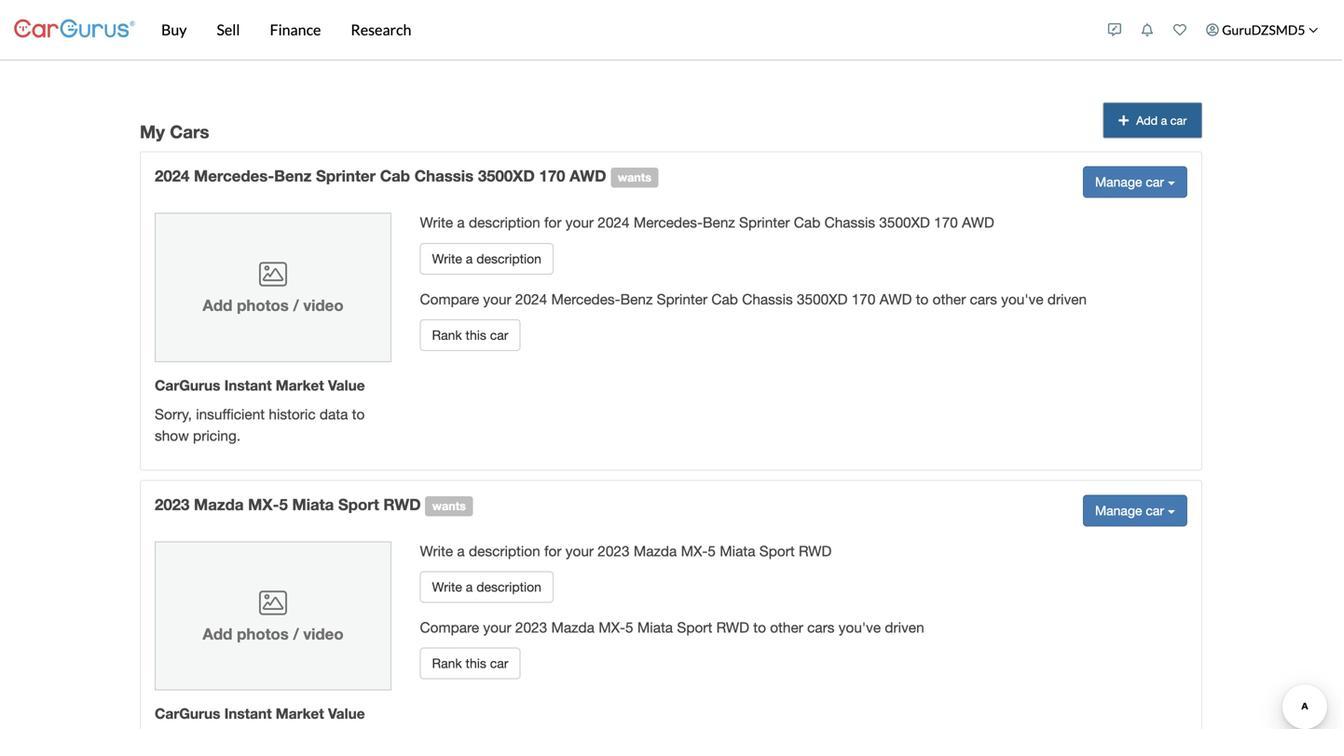 Task type: locate. For each thing, give the bounding box(es) containing it.
0 vertical spatial cab
[[380, 167, 410, 185]]

other
[[933, 291, 966, 308], [770, 620, 803, 637]]

value for cab
[[328, 377, 365, 394]]

rank for 3500xd
[[432, 327, 462, 343]]

description
[[469, 215, 540, 231], [476, 251, 541, 266], [469, 543, 540, 560], [476, 580, 541, 595]]

0 horizontal spatial you've
[[839, 620, 881, 637]]

1 vertical spatial driven
[[885, 620, 924, 637]]

mazda down write a description for your 2023 mazda mx-5 miata sport rwd
[[551, 620, 595, 637]]

2 compare from the top
[[420, 620, 479, 637]]

market for 5
[[276, 706, 324, 723]]

2024
[[155, 167, 190, 185], [598, 215, 630, 231], [515, 291, 547, 308]]

manage
[[1095, 174, 1142, 190], [1095, 503, 1142, 519]]

1 / from the top
[[293, 296, 299, 315]]

2 value from the top
[[328, 706, 365, 723]]

2 placeholder image icon image from the top
[[259, 589, 287, 617]]

2 horizontal spatial mercedes-
[[634, 215, 703, 231]]

insufficient
[[196, 406, 265, 423]]

2 rank from the top
[[432, 656, 462, 672]]

mx-
[[248, 495, 279, 514], [681, 543, 708, 560], [599, 620, 625, 637]]

2 horizontal spatial 170
[[934, 215, 958, 231]]

1 horizontal spatial awd
[[880, 291, 912, 308]]

2 vertical spatial add
[[203, 625, 232, 644]]

2 add photos / video link from the top
[[155, 542, 391, 691]]

menu bar
[[135, 0, 1098, 60]]

buy
[[161, 21, 187, 39]]

awd
[[570, 167, 606, 185], [962, 215, 994, 231], [880, 291, 912, 308]]

/
[[293, 296, 299, 315], [293, 625, 299, 644]]

cargurus
[[155, 377, 220, 394], [155, 706, 220, 723]]

2 instant from the top
[[224, 706, 272, 723]]

add photos / video link for benz
[[155, 213, 391, 362]]

compare your 2024 mercedes-benz sprinter cab chassis 3500xd 170 awd to other cars you've driven
[[420, 291, 1087, 308]]

1 cargurus from the top
[[155, 377, 220, 394]]

mx- up compare your 2023 mazda mx-5 miata sport rwd to other cars you've driven
[[681, 543, 708, 560]]

value
[[328, 377, 365, 394], [328, 706, 365, 723]]

1 add photos / video from the top
[[203, 296, 344, 315]]

manage car button
[[1083, 167, 1187, 198], [1083, 495, 1187, 527]]

1 rank this car from the top
[[432, 327, 508, 343]]

1 vertical spatial rank this car link
[[420, 648, 520, 680]]

saved cars image
[[1173, 23, 1186, 36]]

driven
[[1047, 291, 1087, 308], [885, 620, 924, 637]]

add photos / video
[[203, 296, 344, 315], [203, 625, 344, 644]]

1 horizontal spatial chassis
[[742, 291, 793, 308]]

write a description for 170
[[432, 251, 541, 266]]

write a description link
[[420, 243, 554, 275], [420, 572, 554, 604]]

0 vertical spatial to
[[916, 291, 929, 308]]

add for 2023 mazda mx-5 miata sport rwd
[[203, 625, 232, 644]]

2 vertical spatial benz
[[620, 291, 653, 308]]

write a description link for 170
[[420, 243, 554, 275]]

0 vertical spatial video
[[303, 296, 344, 315]]

video for 5
[[303, 625, 344, 644]]

5
[[279, 495, 288, 514], [708, 543, 716, 560], [625, 620, 633, 637]]

2 vertical spatial 170
[[852, 291, 876, 308]]

1 rank from the top
[[432, 327, 462, 343]]

1 vertical spatial awd
[[962, 215, 994, 231]]

1 manage car button from the top
[[1083, 167, 1187, 198]]

2 cargurus from the top
[[155, 706, 220, 723]]

1 horizontal spatial 2024
[[515, 291, 547, 308]]

0 horizontal spatial 5
[[279, 495, 288, 514]]

video
[[303, 296, 344, 315], [303, 625, 344, 644]]

1 video from the top
[[303, 296, 344, 315]]

2 vertical spatial 2023
[[515, 620, 547, 637]]

my cars
[[140, 121, 209, 142]]

2 write a description link from the top
[[420, 572, 554, 604]]

1 manage from the top
[[1095, 174, 1142, 190]]

cab
[[380, 167, 410, 185], [794, 215, 820, 231], [711, 291, 738, 308]]

manage car button for 170
[[1083, 167, 1187, 198]]

1 vertical spatial write a description
[[432, 580, 541, 595]]

mx- down write a description for your 2023 mazda mx-5 miata sport rwd
[[599, 620, 625, 637]]

1 horizontal spatial cab
[[711, 291, 738, 308]]

research
[[351, 21, 411, 39]]

1 instant from the top
[[224, 377, 272, 394]]

1 vertical spatial to
[[352, 406, 365, 423]]

rank
[[432, 327, 462, 343], [432, 656, 462, 672]]

0 vertical spatial cars
[[970, 291, 997, 308]]

1 vertical spatial sport
[[759, 543, 795, 560]]

1 horizontal spatial mazda
[[551, 620, 595, 637]]

1 vertical spatial this
[[466, 656, 486, 672]]

0 vertical spatial rwd
[[383, 495, 421, 514]]

2 write a description from the top
[[432, 580, 541, 595]]

gurudzsmd5 button
[[1196, 4, 1328, 56]]

manage for wants
[[1095, 503, 1142, 519]]

2 vertical spatial mx-
[[599, 620, 625, 637]]

market for sprinter
[[276, 377, 324, 394]]

wants
[[618, 170, 651, 184], [432, 499, 466, 513]]

0 vertical spatial add photos / video
[[203, 296, 344, 315]]

1 vertical spatial market
[[276, 706, 324, 723]]

for
[[544, 215, 562, 231], [544, 543, 562, 560]]

0 vertical spatial other
[[933, 291, 966, 308]]

1 add photos / video link from the top
[[155, 213, 391, 362]]

0 vertical spatial manage car
[[1095, 174, 1168, 190]]

1 vertical spatial 2023
[[598, 543, 630, 560]]

0 vertical spatial write a description
[[432, 251, 541, 266]]

1 horizontal spatial 5
[[625, 620, 633, 637]]

miata
[[292, 495, 334, 514], [720, 543, 755, 560], [637, 620, 673, 637]]

2 rank this car link from the top
[[420, 648, 520, 680]]

cars
[[170, 121, 209, 142]]

2 for from the top
[[544, 543, 562, 560]]

research button
[[336, 0, 426, 60]]

1 vertical spatial chassis
[[824, 215, 875, 231]]

this for rwd
[[466, 656, 486, 672]]

sprinter
[[316, 167, 376, 185], [739, 215, 790, 231], [657, 291, 708, 308]]

2023
[[155, 495, 190, 514], [598, 543, 630, 560], [515, 620, 547, 637]]

2 horizontal spatial to
[[916, 291, 929, 308]]

add
[[1136, 114, 1158, 127], [203, 296, 232, 315], [203, 625, 232, 644]]

2 manage from the top
[[1095, 503, 1142, 519]]

0 vertical spatial for
[[544, 215, 562, 231]]

1 placeholder image icon image from the top
[[259, 261, 287, 289]]

instant
[[224, 377, 272, 394], [224, 706, 272, 723]]

2 market from the top
[[276, 706, 324, 723]]

0 vertical spatial add photos / video link
[[155, 213, 391, 362]]

1 for from the top
[[544, 215, 562, 231]]

1 vertical spatial cab
[[794, 215, 820, 231]]

1 vertical spatial benz
[[703, 215, 735, 231]]

a
[[1161, 114, 1167, 127], [457, 215, 465, 231], [466, 251, 473, 266], [457, 543, 465, 560], [466, 580, 473, 595]]

0 horizontal spatial 170
[[539, 167, 565, 185]]

compare for rwd
[[420, 620, 479, 637]]

0 vertical spatial cargurus instant market value
[[155, 377, 365, 394]]

your
[[566, 215, 594, 231], [483, 291, 511, 308], [566, 543, 594, 560], [483, 620, 511, 637]]

3500xd
[[478, 167, 535, 185], [879, 215, 930, 231], [797, 291, 848, 308]]

cargurus instant market value for mx-
[[155, 706, 365, 723]]

2 add photos / video from the top
[[203, 625, 344, 644]]

mazda
[[194, 495, 244, 514], [634, 543, 677, 560], [551, 620, 595, 637]]

0 vertical spatial mercedes-
[[194, 167, 274, 185]]

data
[[320, 406, 348, 423]]

1 manage car from the top
[[1095, 174, 1168, 190]]

5 down sorry, insufficient historic data to show pricing.
[[279, 495, 288, 514]]

add photos / video link
[[155, 213, 391, 362], [155, 542, 391, 691]]

mx- down sorry, insufficient historic data to show pricing.
[[248, 495, 279, 514]]

1 horizontal spatial miata
[[637, 620, 673, 637]]

mazda up compare your 2023 mazda mx-5 miata sport rwd to other cars you've driven
[[634, 543, 677, 560]]

1 vertical spatial value
[[328, 706, 365, 723]]

user icon image
[[1206, 23, 1219, 36]]

1 rank this car link from the top
[[420, 320, 520, 351]]

0 horizontal spatial 2024
[[155, 167, 190, 185]]

mazda down 'pricing.'
[[194, 495, 244, 514]]

0 horizontal spatial benz
[[274, 167, 312, 185]]

mercedes-
[[194, 167, 274, 185], [634, 215, 703, 231], [551, 291, 620, 308]]

0 vertical spatial photos
[[237, 296, 289, 315]]

2 horizontal spatial mazda
[[634, 543, 677, 560]]

cargurus instant market value
[[155, 377, 365, 394], [155, 706, 365, 723]]

2 vertical spatial 3500xd
[[797, 291, 848, 308]]

1 vertical spatial other
[[770, 620, 803, 637]]

0 horizontal spatial wants
[[432, 499, 466, 513]]

1 vertical spatial placeholder image icon image
[[259, 589, 287, 617]]

2 photos from the top
[[237, 625, 289, 644]]

1 vertical spatial mercedes-
[[634, 215, 703, 231]]

2 manage car button from the top
[[1083, 495, 1187, 527]]

manage car for 170
[[1095, 174, 1168, 190]]

2 cargurus instant market value from the top
[[155, 706, 365, 723]]

1 vertical spatial 170
[[934, 215, 958, 231]]

1 vertical spatial you've
[[839, 620, 881, 637]]

1 cargurus instant market value from the top
[[155, 377, 365, 394]]

2 horizontal spatial 2023
[[598, 543, 630, 560]]

1 vertical spatial rwd
[[799, 543, 832, 560]]

photos
[[237, 296, 289, 315], [237, 625, 289, 644]]

rwd
[[383, 495, 421, 514], [799, 543, 832, 560], [716, 620, 749, 637]]

2 / from the top
[[293, 625, 299, 644]]

0 vertical spatial driven
[[1047, 291, 1087, 308]]

manage car
[[1095, 174, 1168, 190], [1095, 503, 1168, 519]]

2 horizontal spatial benz
[[703, 215, 735, 231]]

to
[[916, 291, 929, 308], [352, 406, 365, 423], [753, 620, 766, 637]]

placeholder image icon image
[[259, 261, 287, 289], [259, 589, 287, 617]]

0 vertical spatial sprinter
[[316, 167, 376, 185]]

1 horizontal spatial benz
[[620, 291, 653, 308]]

1 write a description from the top
[[432, 251, 541, 266]]

2 vertical spatial 2024
[[515, 291, 547, 308]]

0 vertical spatial wants
[[618, 170, 651, 184]]

1 horizontal spatial wants
[[618, 170, 651, 184]]

2 this from the top
[[466, 656, 486, 672]]

you've
[[1001, 291, 1043, 308], [839, 620, 881, 637]]

add a car
[[1136, 114, 1187, 127]]

rank this car
[[432, 327, 508, 343], [432, 656, 508, 672]]

photos for mx-
[[237, 625, 289, 644]]

write
[[420, 215, 453, 231], [432, 251, 462, 266], [420, 543, 453, 560], [432, 580, 462, 595]]

1 vertical spatial cargurus
[[155, 706, 220, 723]]

this
[[466, 327, 486, 343], [466, 656, 486, 672]]

sport
[[338, 495, 379, 514], [759, 543, 795, 560], [677, 620, 712, 637]]

0 horizontal spatial rwd
[[383, 495, 421, 514]]

chassis
[[414, 167, 474, 185], [824, 215, 875, 231], [742, 291, 793, 308]]

1 vertical spatial video
[[303, 625, 344, 644]]

2 manage car from the top
[[1095, 503, 1168, 519]]

5 down write a description for your 2023 mazda mx-5 miata sport rwd
[[625, 620, 633, 637]]

0 horizontal spatial 2023
[[155, 495, 190, 514]]

1 vertical spatial for
[[544, 543, 562, 560]]

1 value from the top
[[328, 377, 365, 394]]

2 horizontal spatial 2024
[[598, 215, 630, 231]]

1 this from the top
[[466, 327, 486, 343]]

2 vertical spatial awd
[[880, 291, 912, 308]]

rank this car link
[[420, 320, 520, 351], [420, 648, 520, 680]]

170
[[539, 167, 565, 185], [934, 215, 958, 231], [852, 291, 876, 308]]

0 vertical spatial manage
[[1095, 174, 1142, 190]]

add a car button
[[1103, 103, 1202, 138]]

1 vertical spatial /
[[293, 625, 299, 644]]

2 video from the top
[[303, 625, 344, 644]]

1 write a description link from the top
[[420, 243, 554, 275]]

1 market from the top
[[276, 377, 324, 394]]

2 rank this car from the top
[[432, 656, 508, 672]]

compare
[[420, 291, 479, 308], [420, 620, 479, 637]]

add photos / video for benz
[[203, 296, 344, 315]]

write a description for your 2024 mercedes-benz sprinter cab chassis 3500xd 170 awd
[[420, 215, 994, 231]]

photos for benz
[[237, 296, 289, 315]]

write a description
[[432, 251, 541, 266], [432, 580, 541, 595]]

0 vertical spatial cargurus
[[155, 377, 220, 394]]

1 vertical spatial rank
[[432, 656, 462, 672]]

car
[[1170, 114, 1187, 127], [1146, 174, 1164, 190], [490, 327, 508, 343], [1146, 503, 1164, 519], [490, 656, 508, 672]]

5 up compare your 2023 mazda mx-5 miata sport rwd to other cars you've driven
[[708, 543, 716, 560]]

1 horizontal spatial cars
[[970, 291, 997, 308]]

1 compare from the top
[[420, 291, 479, 308]]

wants inside 2023 mazda mx-5 miata sport rwd wants
[[432, 499, 466, 513]]

market
[[276, 377, 324, 394], [276, 706, 324, 723]]

write a description link for wants
[[420, 572, 554, 604]]

2023 mazda mx-5 miata sport rwd wants
[[155, 495, 466, 514]]

cars
[[970, 291, 997, 308], [807, 620, 835, 637]]

0 horizontal spatial to
[[352, 406, 365, 423]]

1 vertical spatial compare
[[420, 620, 479, 637]]

0 horizontal spatial mercedes-
[[194, 167, 274, 185]]

0 vertical spatial market
[[276, 377, 324, 394]]

1 photos from the top
[[237, 296, 289, 315]]

1 vertical spatial add photos / video
[[203, 625, 344, 644]]

finance
[[270, 21, 321, 39]]

0 vertical spatial manage car button
[[1083, 167, 1187, 198]]

sell
[[217, 21, 240, 39]]

0 vertical spatial write a description link
[[420, 243, 554, 275]]

benz
[[274, 167, 312, 185], [703, 215, 735, 231], [620, 291, 653, 308]]

add photos / video for mx-
[[203, 625, 344, 644]]



Task type: describe. For each thing, give the bounding box(es) containing it.
0 vertical spatial 2023
[[155, 495, 190, 514]]

this for 3500xd
[[466, 327, 486, 343]]

2 vertical spatial cab
[[711, 291, 738, 308]]

2 horizontal spatial mx-
[[681, 543, 708, 560]]

pricing.
[[193, 428, 241, 444]]

sorry, insufficient historic data to show pricing.
[[155, 406, 365, 444]]

historic
[[269, 406, 316, 423]]

write a description for your 2023 mazda mx-5 miata sport rwd
[[420, 543, 832, 560]]

compare for 3500xd
[[420, 291, 479, 308]]

0 vertical spatial 3500xd
[[478, 167, 535, 185]]

instant for mx-
[[224, 706, 272, 723]]

0 horizontal spatial sport
[[338, 495, 379, 514]]

1 vertical spatial 2024
[[598, 215, 630, 231]]

cargurus for 2024
[[155, 377, 220, 394]]

1 horizontal spatial you've
[[1001, 291, 1043, 308]]

rank for rwd
[[432, 656, 462, 672]]

0 horizontal spatial mx-
[[248, 495, 279, 514]]

to inside sorry, insufficient historic data to show pricing.
[[352, 406, 365, 423]]

0 vertical spatial 170
[[539, 167, 565, 185]]

2 horizontal spatial sport
[[759, 543, 795, 560]]

add a car review image
[[1108, 23, 1121, 36]]

write a description for wants
[[432, 580, 541, 595]]

my
[[140, 121, 165, 142]]

cargurus logo homepage link link
[[14, 3, 135, 56]]

rank this car for rwd
[[432, 656, 508, 672]]

2024 mercedes-benz sprinter cab chassis 3500xd 170 awd wants
[[155, 167, 651, 185]]

0 horizontal spatial mazda
[[194, 495, 244, 514]]

for for wants
[[544, 543, 562, 560]]

/ for 5
[[293, 625, 299, 644]]

1 horizontal spatial driven
[[1047, 291, 1087, 308]]

sorry,
[[155, 406, 192, 423]]

wants inside the 2024 mercedes-benz sprinter cab chassis 3500xd 170 awd wants
[[618, 170, 651, 184]]

2 vertical spatial 5
[[625, 620, 633, 637]]

placeholder image icon image for benz
[[259, 261, 287, 289]]

instant for benz
[[224, 377, 272, 394]]

2 horizontal spatial rwd
[[799, 543, 832, 560]]

sell button
[[202, 0, 255, 60]]

1 vertical spatial mazda
[[634, 543, 677, 560]]

1 horizontal spatial other
[[933, 291, 966, 308]]

manage car for wants
[[1095, 503, 1168, 519]]

0 horizontal spatial driven
[[885, 620, 924, 637]]

/ for sprinter
[[293, 296, 299, 315]]

0 horizontal spatial sprinter
[[316, 167, 376, 185]]

2 vertical spatial chassis
[[742, 291, 793, 308]]

2 vertical spatial sport
[[677, 620, 712, 637]]

menu bar containing buy
[[135, 0, 1098, 60]]

1 vertical spatial miata
[[720, 543, 755, 560]]

plus image
[[1119, 115, 1129, 126]]

2 horizontal spatial chassis
[[824, 215, 875, 231]]

car inside button
[[1170, 114, 1187, 127]]

2 horizontal spatial 3500xd
[[879, 215, 930, 231]]

manage for 170
[[1095, 174, 1142, 190]]

cargurus instant market value for benz
[[155, 377, 365, 394]]

2 vertical spatial sprinter
[[657, 291, 708, 308]]

manage car button for wants
[[1083, 495, 1187, 527]]

0 vertical spatial chassis
[[414, 167, 474, 185]]

gurudzsmd5 menu
[[1098, 4, 1328, 56]]

2 horizontal spatial 5
[[708, 543, 716, 560]]

0 horizontal spatial other
[[770, 620, 803, 637]]

1 vertical spatial sprinter
[[739, 215, 790, 231]]

for for 170
[[544, 215, 562, 231]]

rank this car for 3500xd
[[432, 327, 508, 343]]

compare your 2023 mazda mx-5 miata sport rwd to other cars you've driven
[[420, 620, 924, 637]]

video for sprinter
[[303, 296, 344, 315]]

a inside button
[[1161, 114, 1167, 127]]

1 horizontal spatial mercedes-
[[551, 291, 620, 308]]

open notifications image
[[1141, 23, 1154, 36]]

0 vertical spatial 5
[[279, 495, 288, 514]]

add photos / video link for mx-
[[155, 542, 391, 691]]

placeholder image icon image for mx-
[[259, 589, 287, 617]]

rank this car link for rwd
[[420, 648, 520, 680]]

cargurus for 2023
[[155, 706, 220, 723]]

2 vertical spatial rwd
[[716, 620, 749, 637]]

show
[[155, 428, 189, 444]]

0 horizontal spatial cab
[[380, 167, 410, 185]]

cargurus logo homepage link image
[[14, 3, 135, 56]]

2 horizontal spatial cab
[[794, 215, 820, 231]]

add for 2024 mercedes-benz sprinter cab chassis 3500xd 170 awd
[[203, 296, 232, 315]]

rank this car link for 3500xd
[[420, 320, 520, 351]]

buy button
[[146, 0, 202, 60]]

gurudzsmd5
[[1222, 22, 1305, 38]]

2 vertical spatial to
[[753, 620, 766, 637]]

0 horizontal spatial awd
[[570, 167, 606, 185]]

value for miata
[[328, 706, 365, 723]]

add inside button
[[1136, 114, 1158, 127]]

1 horizontal spatial mx-
[[599, 620, 625, 637]]

finance button
[[255, 0, 336, 60]]

1 horizontal spatial 3500xd
[[797, 291, 848, 308]]

0 horizontal spatial miata
[[292, 495, 334, 514]]

1 vertical spatial cars
[[807, 620, 835, 637]]

chevron down image
[[1309, 25, 1318, 35]]

1 horizontal spatial 170
[[852, 291, 876, 308]]



Task type: vqa. For each thing, say whether or not it's contained in the screenshot.
2.0L 200hp's the 2.0L
no



